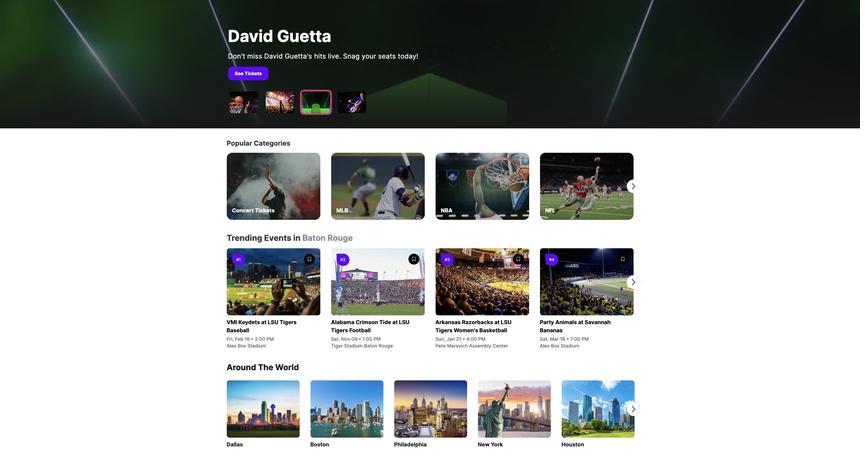 Task type: locate. For each thing, give the bounding box(es) containing it.
• inside party animals at savannah bananas sat, mar 16 • 7:00 pm alex box stadium
[[567, 337, 570, 342]]

16
[[245, 337, 250, 342], [561, 337, 566, 342]]

crimson
[[356, 319, 378, 326]]

• right 09
[[359, 337, 362, 342]]

1 pm from the left
[[267, 337, 274, 342]]

nov
[[341, 337, 350, 342]]

2 lsu from the left
[[399, 319, 410, 326]]

guetta
[[277, 26, 332, 46]]

events
[[264, 233, 292, 243]]

at inside arkansas razorbacks at lsu tigers women's basketball sun, jan 21 • 4:00 pm pete maravich assembly center
[[495, 319, 500, 326]]

4:00
[[467, 337, 477, 342]]

1 horizontal spatial alex
[[540, 343, 550, 349]]

party animals at savannah bananas sat, mar 16 • 7:00 pm alex box stadium
[[540, 319, 611, 349]]

sat,
[[331, 337, 340, 342], [540, 337, 549, 342]]

york
[[491, 442, 503, 449]]

1 horizontal spatial sat,
[[540, 337, 549, 342]]

vmi
[[227, 319, 237, 326]]

1 horizontal spatial 16
[[561, 337, 566, 342]]

at right tide
[[393, 319, 398, 326]]

• left 7:00
[[567, 337, 570, 342]]

tigers inside vmi keydets at lsu tigers baseball fri, feb 16 • 2:00 pm alex box stadium
[[280, 319, 297, 326]]

09
[[352, 337, 358, 342]]

0 vertical spatial tickets
[[245, 71, 262, 76]]

lsu up basketball
[[501, 319, 512, 326]]

don't miss david guetta's hits live. snag your seats today!
[[228, 52, 419, 60]]

tigers inside alabama crimson tide at lsu tigers football sat, nov 09 • 1:00 pm tiger stadium baton rouge
[[331, 327, 348, 334]]

1 box from the left
[[238, 343, 246, 349]]

3 lsu from the left
[[501, 319, 512, 326]]

3 • from the left
[[463, 337, 466, 342]]

stadium
[[248, 343, 266, 349], [344, 343, 363, 349], [561, 343, 580, 349]]

• inside vmi keydets at lsu tigers baseball fri, feb 16 • 2:00 pm alex box stadium
[[251, 337, 254, 342]]

stadium down 09
[[344, 343, 363, 349]]

1 horizontal spatial tigers
[[331, 327, 348, 334]]

dallas image
[[227, 381, 300, 438]]

tickets right see
[[245, 71, 262, 76]]

jan
[[447, 337, 455, 342]]

3 stadium from the left
[[561, 343, 580, 349]]

1 16 from the left
[[245, 337, 250, 342]]

1 sat, from the left
[[331, 337, 340, 342]]

boston
[[311, 442, 329, 449]]

nfl link
[[540, 153, 634, 220]]

1 alex from the left
[[227, 343, 237, 349]]

sat, up tiger
[[331, 337, 340, 342]]

new york
[[478, 442, 503, 449]]

baseball
[[227, 327, 249, 334]]

at inside vmi keydets at lsu tigers baseball fri, feb 16 • 2:00 pm alex box stadium
[[261, 319, 267, 326]]

2 horizontal spatial tigers
[[436, 327, 453, 334]]

2 • from the left
[[359, 337, 362, 342]]

box inside party animals at savannah bananas sat, mar 16 • 7:00 pm alex box stadium
[[552, 343, 560, 349]]

alex
[[227, 343, 237, 349], [540, 343, 550, 349]]

in
[[293, 233, 301, 243]]

sun,
[[436, 337, 446, 342]]

lsu right tide
[[399, 319, 410, 326]]

2 pm from the left
[[374, 337, 381, 342]]

2 box from the left
[[552, 343, 560, 349]]

seats
[[379, 52, 396, 60]]

pm up baton
[[374, 337, 381, 342]]

tigers inside arkansas razorbacks at lsu tigers women's basketball sun, jan 21 • 4:00 pm pete maravich assembly center
[[436, 327, 453, 334]]

0 horizontal spatial stadium
[[248, 343, 266, 349]]

4 pm from the left
[[582, 337, 589, 342]]

• left 2:00
[[251, 337, 254, 342]]

1 • from the left
[[251, 337, 254, 342]]

box down mar
[[552, 343, 560, 349]]

trending
[[227, 233, 262, 243]]

1 vertical spatial tickets
[[255, 207, 275, 214]]

1 horizontal spatial stadium
[[344, 343, 363, 349]]

2 horizontal spatial stadium
[[561, 343, 580, 349]]

arkansas razorbacks at lsu tigers women's basketball sun, jan 21 • 4:00 pm pete maravich assembly center
[[436, 319, 512, 349]]

4 • from the left
[[567, 337, 570, 342]]

alabama crimson tide at lsu tigers football sat, nov 09 • 1:00 pm tiger stadium baton rouge
[[331, 319, 410, 349]]

0 horizontal spatial sat,
[[331, 337, 340, 342]]

tickets for see tickets
[[245, 71, 262, 76]]

0 horizontal spatial box
[[238, 343, 246, 349]]

at right animals
[[579, 319, 584, 326]]

at for arkansas
[[495, 319, 500, 326]]

savannah
[[585, 319, 611, 326]]

stadium inside vmi keydets at lsu tigers baseball fri, feb 16 • 2:00 pm alex box stadium
[[248, 343, 266, 349]]

see tickets link
[[228, 67, 633, 80]]

rouge
[[379, 343, 393, 349]]

around the world
[[227, 363, 299, 373]]

tiger
[[331, 343, 343, 349]]

mlb link
[[331, 153, 425, 220]]

at up basketball
[[495, 319, 500, 326]]

box
[[238, 343, 246, 349], [552, 343, 560, 349]]

pm right 7:00
[[582, 337, 589, 342]]

at right keydets
[[261, 319, 267, 326]]

alabama
[[331, 319, 355, 326]]

lsu inside arkansas razorbacks at lsu tigers women's basketball sun, jan 21 • 4:00 pm pete maravich assembly center
[[501, 319, 512, 326]]

2 stadium from the left
[[344, 343, 363, 349]]

1 at from the left
[[261, 319, 267, 326]]

david up miss
[[228, 26, 273, 46]]

david right miss
[[264, 52, 283, 60]]

pm up assembly on the bottom right of page
[[479, 337, 486, 342]]

•
[[251, 337, 254, 342], [359, 337, 362, 342], [463, 337, 466, 342], [567, 337, 570, 342]]

sat, inside party animals at savannah bananas sat, mar 16 • 7:00 pm alex box stadium
[[540, 337, 549, 342]]

popular categories
[[227, 139, 291, 148]]

pm
[[267, 337, 274, 342], [374, 337, 381, 342], [479, 337, 486, 342], [582, 337, 589, 342]]

box down feb
[[238, 343, 246, 349]]

at inside alabama crimson tide at lsu tigers football sat, nov 09 • 1:00 pm tiger stadium baton rouge
[[393, 319, 398, 326]]

alex down the "bananas"
[[540, 343, 550, 349]]

• right 21
[[463, 337, 466, 342]]

0 horizontal spatial alex
[[227, 343, 237, 349]]

2 alex from the left
[[540, 343, 550, 349]]

0 horizontal spatial lsu
[[268, 319, 279, 326]]

2:00
[[255, 337, 265, 342]]

nba link
[[436, 153, 530, 220]]

pm right 2:00
[[267, 337, 274, 342]]

0 horizontal spatial 16
[[245, 337, 250, 342]]

stadium inside alabama crimson tide at lsu tigers football sat, nov 09 • 1:00 pm tiger stadium baton rouge
[[344, 343, 363, 349]]

sat, left mar
[[540, 337, 549, 342]]

2 16 from the left
[[561, 337, 566, 342]]

1 horizontal spatial lsu
[[399, 319, 410, 326]]

concert tickets link
[[227, 153, 321, 220]]

see tickets
[[235, 71, 262, 76]]

philadelphia image
[[394, 381, 467, 438]]

stadium for baseball
[[248, 343, 266, 349]]

your
[[362, 52, 377, 60]]

lsu right keydets
[[268, 319, 279, 326]]

lsu inside vmi keydets at lsu tigers baseball fri, feb 16 • 2:00 pm alex box stadium
[[268, 319, 279, 326]]

4 at from the left
[[579, 319, 584, 326]]

new
[[478, 442, 490, 449]]

david
[[228, 26, 273, 46], [264, 52, 283, 60]]

16 right feb
[[245, 337, 250, 342]]

lsu
[[268, 319, 279, 326], [399, 319, 410, 326], [501, 319, 512, 326]]

pm inside vmi keydets at lsu tigers baseball fri, feb 16 • 2:00 pm alex box stadium
[[267, 337, 274, 342]]

tickets
[[245, 71, 262, 76], [255, 207, 275, 214]]

1 vertical spatial david
[[264, 52, 283, 60]]

the
[[258, 363, 274, 373]]

1 lsu from the left
[[268, 319, 279, 326]]

tigers
[[280, 319, 297, 326], [331, 327, 348, 334], [436, 327, 453, 334]]

#4
[[550, 258, 555, 263]]

stadium down 2:00
[[248, 343, 266, 349]]

at
[[261, 319, 267, 326], [393, 319, 398, 326], [495, 319, 500, 326], [579, 319, 584, 326]]

party
[[540, 319, 555, 326]]

3 pm from the left
[[479, 337, 486, 342]]

trending events in
[[227, 233, 301, 243]]

2 horizontal spatial lsu
[[501, 319, 512, 326]]

feb
[[235, 337, 244, 342]]

alex down fri,
[[227, 343, 237, 349]]

tickets right concert
[[255, 207, 275, 214]]

2 sat, from the left
[[540, 337, 549, 342]]

stadium down 7:00
[[561, 343, 580, 349]]

2 at from the left
[[393, 319, 398, 326]]

see tickets button
[[228, 67, 269, 80]]

at for party
[[579, 319, 584, 326]]

vmi keydets at lsu tigers baseball fri, feb 16 • 2:00 pm alex box stadium
[[227, 319, 297, 349]]

1 stadium from the left
[[248, 343, 266, 349]]

16 right mar
[[561, 337, 566, 342]]

0 horizontal spatial tigers
[[280, 319, 297, 326]]

3 at from the left
[[495, 319, 500, 326]]

tickets inside button
[[245, 71, 262, 76]]

concert
[[232, 207, 254, 214]]

at inside party animals at savannah bananas sat, mar 16 • 7:00 pm alex box stadium
[[579, 319, 584, 326]]

mar
[[550, 337, 559, 342]]

1 horizontal spatial box
[[552, 343, 560, 349]]

nba
[[441, 207, 453, 214]]



Task type: vqa. For each thing, say whether or not it's contained in the screenshot.
Dallas
yes



Task type: describe. For each thing, give the bounding box(es) containing it.
21
[[457, 337, 462, 342]]

women's
[[454, 327, 479, 334]]

sat, inside alabama crimson tide at lsu tigers football sat, nov 09 • 1:00 pm tiger stadium baton rouge
[[331, 337, 340, 342]]

lsu inside alabama crimson tide at lsu tigers football sat, nov 09 • 1:00 pm tiger stadium baton rouge
[[399, 319, 410, 326]]

1:00
[[363, 337, 373, 342]]

david guetta
[[228, 26, 332, 46]]

center
[[493, 343, 509, 349]]

snag
[[343, 52, 360, 60]]

mlb
[[337, 207, 348, 214]]

new york image
[[478, 381, 551, 438]]

houston
[[562, 442, 585, 449]]

philadelphia
[[394, 442, 427, 449]]

baton
[[364, 343, 378, 349]]

• inside arkansas razorbacks at lsu tigers women's basketball sun, jan 21 • 4:00 pm pete maravich assembly center
[[463, 337, 466, 342]]

• inside alabama crimson tide at lsu tigers football sat, nov 09 • 1:00 pm tiger stadium baton rouge
[[359, 337, 362, 342]]

arkansas
[[436, 319, 461, 326]]

around
[[227, 363, 256, 373]]

stadium inside party animals at savannah bananas sat, mar 16 • 7:00 pm alex box stadium
[[561, 343, 580, 349]]

bananas
[[540, 327, 563, 334]]

dallas
[[227, 442, 243, 449]]

#1
[[236, 258, 241, 263]]

animals
[[556, 319, 577, 326]]

16 inside party animals at savannah bananas sat, mar 16 • 7:00 pm alex box stadium
[[561, 337, 566, 342]]

razorbacks
[[462, 319, 494, 326]]

maravich
[[447, 343, 468, 349]]

houston image
[[562, 381, 635, 438]]

tigers for vmi keydets at lsu tigers baseball
[[280, 319, 297, 326]]

nfl
[[546, 207, 556, 214]]

fri,
[[227, 337, 234, 342]]

#2
[[341, 258, 346, 263]]

football
[[350, 327, 371, 334]]

guetta's
[[285, 52, 312, 60]]

today!
[[398, 52, 419, 60]]

pm inside arkansas razorbacks at lsu tigers women's basketball sun, jan 21 • 4:00 pm pete maravich assembly center
[[479, 337, 486, 342]]

assembly
[[470, 343, 492, 349]]

categories
[[254, 139, 291, 148]]

at for vmi
[[261, 319, 267, 326]]

hits
[[314, 52, 326, 60]]

concert tickets
[[232, 207, 275, 214]]

boston image
[[311, 381, 384, 438]]

pete
[[436, 343, 446, 349]]

basketball
[[480, 327, 508, 334]]

#3
[[445, 258, 450, 263]]

lsu for arkansas razorbacks at lsu tigers women's basketball
[[501, 319, 512, 326]]

keydets
[[239, 319, 260, 326]]

alex inside vmi keydets at lsu tigers baseball fri, feb 16 • 2:00 pm alex box stadium
[[227, 343, 237, 349]]

see
[[235, 71, 244, 76]]

popular
[[227, 139, 252, 148]]

tigers for arkansas razorbacks at lsu tigers women's basketball
[[436, 327, 453, 334]]

tide
[[380, 319, 392, 326]]

0 vertical spatial david
[[228, 26, 273, 46]]

stadium for tigers
[[344, 343, 363, 349]]

don't
[[228, 52, 245, 60]]

miss
[[247, 52, 262, 60]]

live.
[[328, 52, 341, 60]]

16 inside vmi keydets at lsu tigers baseball fri, feb 16 • 2:00 pm alex box stadium
[[245, 337, 250, 342]]

box inside vmi keydets at lsu tigers baseball fri, feb 16 • 2:00 pm alex box stadium
[[238, 343, 246, 349]]

7:00
[[571, 337, 581, 342]]

world
[[276, 363, 299, 373]]

pm inside alabama crimson tide at lsu tigers football sat, nov 09 • 1:00 pm tiger stadium baton rouge
[[374, 337, 381, 342]]

alex inside party animals at savannah bananas sat, mar 16 • 7:00 pm alex box stadium
[[540, 343, 550, 349]]

pm inside party animals at savannah bananas sat, mar 16 • 7:00 pm alex box stadium
[[582, 337, 589, 342]]

tickets for concert tickets
[[255, 207, 275, 214]]

lsu for vmi keydets at lsu tigers baseball
[[268, 319, 279, 326]]



